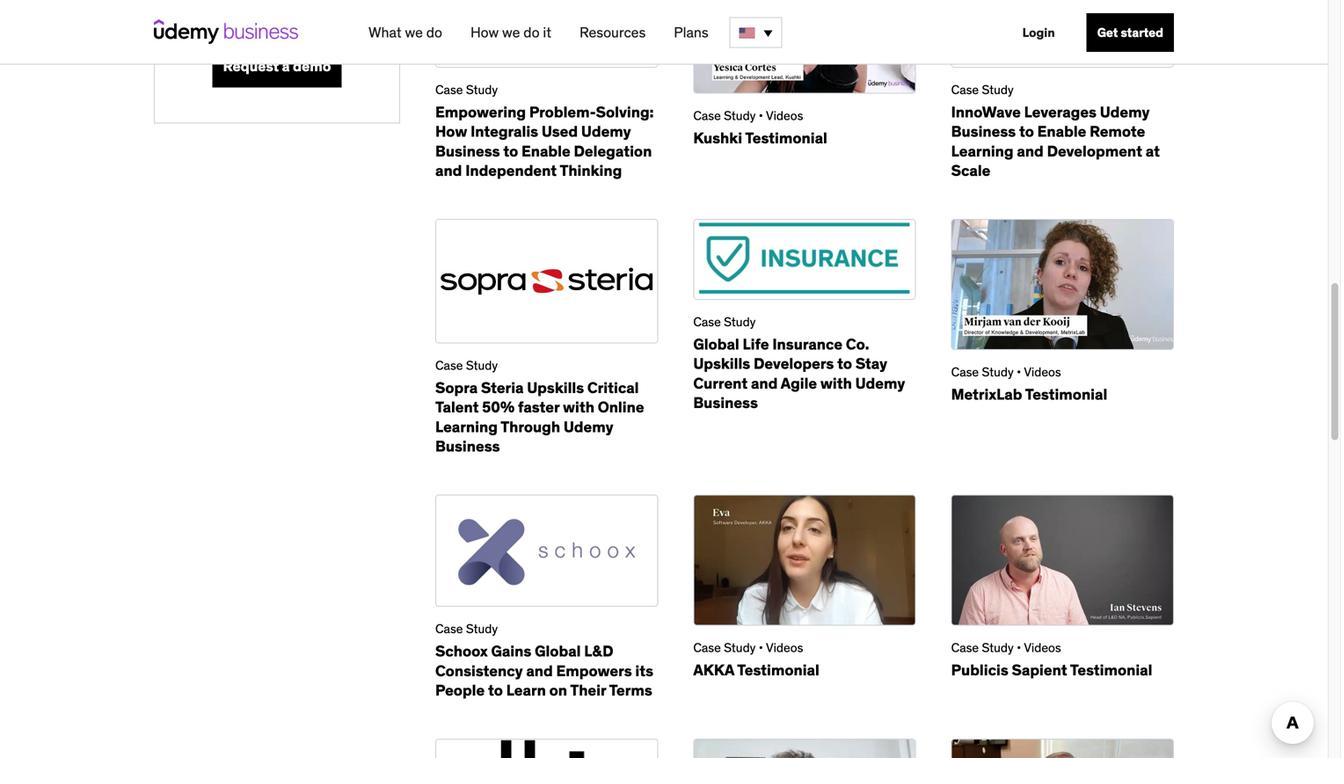 Task type: locate. For each thing, give the bounding box(es) containing it.
study for metrixlab testimonial
[[982, 364, 1014, 380]]

videos up akka testimonial link
[[766, 640, 803, 655]]

0 horizontal spatial how
[[435, 122, 467, 141]]

business
[[951, 122, 1016, 141], [435, 141, 500, 160], [693, 393, 758, 412], [435, 437, 500, 456]]

case inside case study global life insurance co. upskills developers to stay current and agile with udemy business
[[693, 314, 721, 330]]

1 horizontal spatial global
[[693, 335, 739, 354]]

0 horizontal spatial enable
[[522, 141, 571, 160]]

1 horizontal spatial learning
[[951, 141, 1014, 160]]

study inside case study innowave leverages udemy business to enable remote learning and development at scale
[[982, 82, 1014, 98]]

global inside case study global life insurance co. upskills developers to stay current and agile with udemy business
[[693, 335, 739, 354]]

videos up metrixlab testimonial link
[[1024, 364, 1061, 380]]

we inside dropdown button
[[405, 23, 423, 41]]

0 horizontal spatial global
[[535, 642, 581, 661]]

testimonial inside case study • videos publicis sapient testimonial
[[1070, 660, 1153, 679]]

study for global life insurance co. upskills developers to stay current and agile with udemy business
[[724, 314, 756, 330]]

0 horizontal spatial upskills
[[527, 378, 584, 397]]

study inside case study • videos metrixlab testimonial
[[982, 364, 1014, 380]]

study up innowave
[[982, 82, 1014, 98]]

1 vertical spatial upskills
[[527, 378, 584, 397]]

• inside case study • videos publicis sapient testimonial
[[1017, 640, 1021, 655]]

1 horizontal spatial enable
[[1038, 122, 1087, 141]]

to down "co."
[[837, 354, 852, 373]]

study inside case study • videos akka testimonial
[[724, 640, 756, 655]]

case up akka
[[693, 640, 721, 655]]

udemy
[[1100, 103, 1150, 122], [581, 122, 631, 141], [855, 374, 905, 392], [564, 417, 614, 436]]

current
[[693, 374, 748, 392]]

learning down talent
[[435, 417, 498, 436]]

we
[[405, 23, 423, 41], [502, 23, 520, 41]]

testimonial inside case study • videos akka testimonial
[[737, 660, 820, 679]]

udemy down stay on the top
[[855, 374, 905, 392]]

case up the schoox
[[435, 621, 463, 637]]

testimonial right akka
[[737, 660, 820, 679]]

study inside case study global life insurance co. upskills developers to stay current and agile with udemy business
[[724, 314, 756, 330]]

2 do from the left
[[524, 23, 540, 41]]

• inside case study • videos akka testimonial
[[759, 640, 763, 655]]

what we do
[[369, 23, 442, 41]]

global
[[693, 335, 739, 354], [535, 642, 581, 661]]

case up innowave
[[951, 82, 979, 98]]

1 vertical spatial with
[[563, 398, 595, 417]]

kushki testimonial link
[[693, 129, 828, 147]]

people
[[435, 681, 485, 700]]

resources
[[580, 23, 646, 41]]

• inside case study • videos kushki testimonial
[[759, 108, 763, 124]]

study inside the case study schoox gains global l&d consistency and empowers its people to learn on their terms
[[466, 621, 498, 637]]

udemy business image
[[154, 19, 298, 44]]

• inside case study • videos metrixlab testimonial
[[1017, 364, 1021, 380]]

0 horizontal spatial with
[[563, 398, 595, 417]]

enable down leverages
[[1038, 122, 1087, 141]]

learning
[[951, 141, 1014, 160], [435, 417, 498, 436]]

0 vertical spatial with
[[821, 374, 852, 392]]

udemy inside case study global life insurance co. upskills developers to stay current and agile with udemy business
[[855, 374, 905, 392]]

case up publicis
[[951, 640, 979, 655]]

study inside case study • videos publicis sapient testimonial
[[982, 640, 1014, 655]]

gains
[[491, 642, 531, 661]]

1 do from the left
[[426, 23, 442, 41]]

1 vertical spatial learning
[[435, 417, 498, 436]]

videos for kushki
[[766, 108, 803, 124]]

talent
[[435, 398, 479, 417]]

study up the schoox
[[466, 621, 498, 637]]

problem-
[[529, 103, 596, 121]]

enable
[[1038, 122, 1087, 141], [522, 141, 571, 160]]

udemy up remote
[[1100, 103, 1150, 122]]

0 vertical spatial global
[[693, 335, 739, 354]]

case inside case study innowave leverages udemy business to enable remote learning and development at scale
[[951, 82, 979, 98]]

videos inside case study • videos kushki testimonial
[[766, 108, 803, 124]]

publicis
[[951, 660, 1009, 679]]

publicis sapient testimonial link
[[951, 660, 1153, 679]]

learning inside case study innowave leverages udemy business to enable remote learning and development at scale
[[951, 141, 1014, 160]]

global life insurance co. upskills developers to stay current and agile with udemy business link
[[693, 335, 905, 412]]

a
[[282, 57, 290, 75]]

0 horizontal spatial learning
[[435, 417, 498, 436]]

case for innowave leverages udemy business to enable remote learning and development at scale
[[951, 82, 979, 98]]

request
[[223, 57, 279, 75]]

• up akka testimonial link
[[759, 640, 763, 655]]

study up empowering
[[466, 82, 498, 98]]

testimonial
[[745, 129, 828, 147], [1025, 385, 1108, 404], [737, 660, 820, 679], [1070, 660, 1153, 679]]

it
[[543, 23, 551, 41]]

1 horizontal spatial we
[[502, 23, 520, 41]]

case study • videos metrixlab testimonial
[[951, 364, 1108, 404]]

team?
[[307, 8, 349, 26]]

study up life
[[724, 314, 756, 330]]

0 vertical spatial learning
[[951, 141, 1014, 160]]

sopra
[[435, 378, 478, 397]]

50%
[[482, 398, 515, 417]]

case
[[435, 82, 463, 98], [951, 82, 979, 98], [693, 108, 721, 124], [693, 314, 721, 330], [435, 358, 463, 373], [951, 364, 979, 380], [435, 621, 463, 637], [693, 640, 721, 655], [951, 640, 979, 655]]

testimonial inside case study • videos metrixlab testimonial
[[1025, 385, 1108, 404]]

and left agile at the right of page
[[751, 374, 778, 392]]

case inside case study • videos akka testimonial
[[693, 640, 721, 655]]

transform
[[205, 8, 272, 26]]

1 horizontal spatial with
[[821, 374, 852, 392]]

1 we from the left
[[405, 23, 423, 41]]

with down critical
[[563, 398, 595, 417]]

schoox
[[435, 642, 488, 661]]

0 horizontal spatial do
[[426, 23, 442, 41]]

• up metrixlab testimonial link
[[1017, 364, 1021, 380]]

upskills up faster at left
[[527, 378, 584, 397]]

stay
[[856, 354, 887, 373]]

on
[[549, 681, 567, 700]]

study inside case study empowering problem-solving: how integralis used udemy business to enable delegation and independent thinking
[[466, 82, 498, 98]]

get started
[[1097, 25, 1164, 40]]

1 horizontal spatial upskills
[[693, 354, 750, 373]]

• up kushki testimonial link
[[759, 108, 763, 124]]

with inside case study global life insurance co. upskills developers to stay current and agile with udemy business
[[821, 374, 852, 392]]

business down current
[[693, 393, 758, 412]]

study for innowave leverages udemy business to enable remote learning and development at scale
[[982, 82, 1014, 98]]

akka
[[693, 660, 734, 679]]

study inside the case study sopra steria upskills critical talent 50% faster with online learning through udemy business
[[466, 358, 498, 373]]

your
[[275, 8, 304, 26]]

udemy up delegation
[[581, 122, 631, 141]]

study up 'metrixlab'
[[982, 364, 1014, 380]]

• for kushki
[[759, 108, 763, 124]]

what
[[369, 23, 402, 41]]

study
[[466, 82, 498, 98], [982, 82, 1014, 98], [724, 108, 756, 124], [724, 314, 756, 330], [466, 358, 498, 373], [982, 364, 1014, 380], [466, 621, 498, 637], [724, 640, 756, 655], [982, 640, 1014, 655]]

0 vertical spatial upskills
[[693, 354, 750, 373]]

2 we from the left
[[502, 23, 520, 41]]

to down consistency
[[488, 681, 503, 700]]

do inside dropdown button
[[426, 23, 442, 41]]

videos inside case study • videos metrixlab testimonial
[[1024, 364, 1061, 380]]

with inside the case study sopra steria upskills critical talent 50% faster with online learning through udemy business
[[563, 398, 595, 417]]

videos up the sapient
[[1024, 640, 1061, 655]]

critical
[[587, 378, 639, 397]]

how we do it
[[471, 23, 551, 41]]

and left "independent"
[[435, 161, 462, 180]]

login button
[[1012, 13, 1066, 52]]

study up the steria
[[466, 358, 498, 373]]

l&d
[[584, 642, 614, 661]]

global inside the case study schoox gains global l&d consistency and empowers its people to learn on their terms
[[535, 642, 581, 661]]

case inside case study • videos publicis sapient testimonial
[[951, 640, 979, 655]]

enable down used
[[522, 141, 571, 160]]

case inside the case study sopra steria upskills critical talent 50% faster with online learning through udemy business
[[435, 358, 463, 373]]

1 horizontal spatial how
[[471, 23, 499, 41]]

do for what we do
[[426, 23, 442, 41]]

do
[[426, 23, 442, 41], [524, 23, 540, 41]]

0 vertical spatial how
[[471, 23, 499, 41]]

videos inside case study • videos akka testimonial
[[766, 640, 803, 655]]

do right what
[[426, 23, 442, 41]]

udemy inside the case study sopra steria upskills critical talent 50% faster with online learning through udemy business
[[564, 417, 614, 436]]

remote
[[1090, 122, 1145, 141]]

case up sopra
[[435, 358, 463, 373]]

we inside dropdown button
[[502, 23, 520, 41]]

to inside case study innowave leverages udemy business to enable remote learning and development at scale
[[1019, 122, 1034, 141]]

case up 'metrixlab'
[[951, 364, 979, 380]]

developers
[[754, 354, 834, 373]]

learning up scale
[[951, 141, 1014, 160]]

videos inside case study • videos publicis sapient testimonial
[[1024, 640, 1061, 655]]

upskills up current
[[693, 354, 750, 373]]

videos
[[766, 108, 803, 124], [1024, 364, 1061, 380], [766, 640, 803, 655], [1024, 640, 1061, 655]]

thinking
[[560, 161, 622, 180]]

enable inside case study innowave leverages udemy business to enable remote learning and development at scale
[[1038, 122, 1087, 141]]

udemy down online
[[564, 417, 614, 436]]

testimonial right the sapient
[[1070, 660, 1153, 679]]

study up kushki testimonial link
[[724, 108, 756, 124]]

we left it
[[502, 23, 520, 41]]

case for schoox gains global l&d consistency and empowers its people to learn on their terms
[[435, 621, 463, 637]]

1 vertical spatial how
[[435, 122, 467, 141]]

0 horizontal spatial we
[[405, 23, 423, 41]]

case inside case study • videos metrixlab testimonial
[[951, 364, 979, 380]]

how down empowering
[[435, 122, 467, 141]]

• up the sapient
[[1017, 640, 1021, 655]]

case up the kushki on the right top of page
[[693, 108, 721, 124]]

to up "independent"
[[503, 141, 518, 160]]

to
[[1019, 122, 1034, 141], [503, 141, 518, 160], [837, 354, 852, 373], [488, 681, 503, 700]]

resources button
[[573, 17, 653, 48]]

case up empowering
[[435, 82, 463, 98]]

insurance
[[773, 335, 843, 354]]

• for akka
[[759, 640, 763, 655]]

business inside case study empowering problem-solving: how integralis used udemy business to enable delegation and independent thinking
[[435, 141, 500, 160]]

scale
[[951, 161, 991, 180]]

to down leverages
[[1019, 122, 1034, 141]]

case study • videos akka testimonial
[[693, 640, 820, 679]]

study up publicis
[[982, 640, 1014, 655]]

get started link
[[1087, 13, 1174, 52]]

we right what
[[405, 23, 423, 41]]

business down talent
[[435, 437, 500, 456]]

business down empowering
[[435, 141, 500, 160]]

1 vertical spatial global
[[535, 642, 581, 661]]

consistency
[[435, 661, 523, 680]]

•
[[759, 108, 763, 124], [1017, 364, 1021, 380], [759, 640, 763, 655], [1017, 640, 1021, 655]]

study inside case study • videos kushki testimonial
[[724, 108, 756, 124]]

case up current
[[693, 314, 721, 330]]

life
[[743, 335, 769, 354]]

global up current
[[693, 335, 739, 354]]

videos up kushki testimonial link
[[766, 108, 803, 124]]

and down leverages
[[1017, 141, 1044, 160]]

independent
[[465, 161, 557, 180]]

do inside dropdown button
[[524, 23, 540, 41]]

schoox gains global l&d consistency and empowers its people to learn on their terms link
[[435, 642, 653, 700]]

udemy inside case study innowave leverages udemy business to enable remote learning and development at scale
[[1100, 103, 1150, 122]]

and up learn
[[526, 661, 553, 680]]

how inside how we do it dropdown button
[[471, 23, 499, 41]]

case inside the case study schoox gains global l&d consistency and empowers its people to learn on their terms
[[435, 621, 463, 637]]

testimonial right 'metrixlab'
[[1025, 385, 1108, 404]]

upskills
[[693, 354, 750, 373], [527, 378, 584, 397]]

sopra steria upskills critical talent 50% faster with online learning through udemy business link
[[435, 378, 644, 456]]

to inside the case study schoox gains global l&d consistency and empowers its people to learn on their terms
[[488, 681, 503, 700]]

with
[[821, 374, 852, 392], [563, 398, 595, 417]]

testimonial right the kushki on the right top of page
[[745, 129, 828, 147]]

case inside case study empowering problem-solving: how integralis used udemy business to enable delegation and independent thinking
[[435, 82, 463, 98]]

study for empowering problem-solving: how integralis used udemy business to enable delegation and independent thinking
[[466, 82, 498, 98]]

to inside case study empowering problem-solving: how integralis used udemy business to enable delegation and independent thinking
[[503, 141, 518, 160]]

how left it
[[471, 23, 499, 41]]

business down innowave
[[951, 122, 1016, 141]]

global up on
[[535, 642, 581, 661]]

with right agile at the right of page
[[821, 374, 852, 392]]

do left it
[[524, 23, 540, 41]]

study up akka testimonial link
[[724, 640, 756, 655]]

what we do button
[[361, 17, 449, 48]]

and
[[1017, 141, 1044, 160], [435, 161, 462, 180], [751, 374, 778, 392], [526, 661, 553, 680]]

case inside case study • videos kushki testimonial
[[693, 108, 721, 124]]

1 horizontal spatial do
[[524, 23, 540, 41]]

testimonial inside case study • videos kushki testimonial
[[745, 129, 828, 147]]

case for publicis sapient testimonial
[[951, 640, 979, 655]]

request a demo link
[[212, 45, 342, 88]]

how
[[471, 23, 499, 41], [435, 122, 467, 141]]

enable inside case study empowering problem-solving: how integralis used udemy business to enable delegation and independent thinking
[[522, 141, 571, 160]]



Task type: describe. For each thing, give the bounding box(es) containing it.
steria
[[481, 378, 524, 397]]

their
[[570, 681, 606, 700]]

plans
[[674, 23, 709, 41]]

• for publicis
[[1017, 640, 1021, 655]]

login
[[1023, 25, 1055, 40]]

we for how
[[502, 23, 520, 41]]

videos for akka
[[766, 640, 803, 655]]

innowave
[[951, 103, 1021, 122]]

get
[[1097, 25, 1118, 40]]

online
[[598, 398, 644, 417]]

kushki
[[693, 129, 742, 147]]

and inside case study empowering problem-solving: how integralis used udemy business to enable delegation and independent thinking
[[435, 161, 462, 180]]

co.
[[846, 335, 869, 354]]

empowers
[[556, 661, 632, 680]]

leverages
[[1024, 103, 1097, 122]]

how we do it button
[[463, 17, 559, 48]]

metrixlab
[[951, 385, 1022, 404]]

terms
[[609, 681, 652, 700]]

case study sopra steria upskills critical talent 50% faster with online learning through udemy business
[[435, 358, 644, 456]]

how inside case study empowering problem-solving: how integralis used udemy business to enable delegation and independent thinking
[[435, 122, 467, 141]]

study for sopra steria upskills critical talent 50% faster with online learning through udemy business
[[466, 358, 498, 373]]

sapient
[[1012, 660, 1067, 679]]

do for how we do it
[[524, 23, 540, 41]]

transform your team?
[[205, 8, 349, 26]]

testimonial for metrixlab testimonial
[[1025, 385, 1108, 404]]

videos for publicis
[[1024, 640, 1061, 655]]

study for akka testimonial
[[724, 640, 756, 655]]

upskills inside case study global life insurance co. upskills developers to stay current and agile with udemy business
[[693, 354, 750, 373]]

case for empowering problem-solving: how integralis used udemy business to enable delegation and independent thinking
[[435, 82, 463, 98]]

menu navigation
[[354, 0, 1174, 65]]

study for kushki testimonial
[[724, 108, 756, 124]]

case study • videos publicis sapient testimonial
[[951, 640, 1153, 679]]

case study global life insurance co. upskills developers to stay current and agile with udemy business
[[693, 314, 905, 412]]

testimonial for akka testimonial
[[737, 660, 820, 679]]

case for global life insurance co. upskills developers to stay current and agile with udemy business
[[693, 314, 721, 330]]

learn
[[506, 681, 546, 700]]

metrixlab testimonial link
[[951, 385, 1108, 404]]

case study innowave leverages udemy business to enable remote learning and development at scale
[[951, 82, 1160, 180]]

delegation
[[574, 141, 652, 160]]

case study schoox gains global l&d consistency and empowers its people to learn on their terms
[[435, 621, 653, 700]]

study for schoox gains global l&d consistency and empowers its people to learn on their terms
[[466, 621, 498, 637]]

case for sopra steria upskills critical talent 50% faster with online learning through udemy business
[[435, 358, 463, 373]]

to inside case study global life insurance co. upskills developers to stay current and agile with udemy business
[[837, 354, 852, 373]]

empowering problem-solving: how integralis used udemy business to enable delegation and independent thinking link
[[435, 103, 654, 180]]

upskills inside the case study sopra steria upskills critical talent 50% faster with online learning through udemy business
[[527, 378, 584, 397]]

case study empowering problem-solving: how integralis used udemy business to enable delegation and independent thinking
[[435, 82, 654, 180]]

its
[[635, 661, 653, 680]]

at
[[1146, 141, 1160, 160]]

videos for metrixlab
[[1024, 364, 1061, 380]]

case for metrixlab testimonial
[[951, 364, 979, 380]]

business inside case study innowave leverages udemy business to enable remote learning and development at scale
[[951, 122, 1016, 141]]

akka testimonial link
[[693, 660, 820, 679]]

case for kushki testimonial
[[693, 108, 721, 124]]

agile
[[781, 374, 817, 392]]

started
[[1121, 25, 1164, 40]]

solving:
[[596, 103, 654, 121]]

demo
[[293, 57, 331, 75]]

business inside case study global life insurance co. upskills developers to stay current and agile with udemy business
[[693, 393, 758, 412]]

integralis
[[471, 122, 538, 141]]

testimonial for kushki testimonial
[[745, 129, 828, 147]]

and inside case study innowave leverages udemy business to enable remote learning and development at scale
[[1017, 141, 1044, 160]]

request a demo
[[223, 57, 331, 75]]

used
[[542, 122, 578, 141]]

learning inside the case study sopra steria upskills critical talent 50% faster with online learning through udemy business
[[435, 417, 498, 436]]

through
[[501, 417, 560, 436]]

• for metrixlab
[[1017, 364, 1021, 380]]

and inside the case study schoox gains global l&d consistency and empowers its people to learn on their terms
[[526, 661, 553, 680]]

we for what
[[405, 23, 423, 41]]

udemy inside case study empowering problem-solving: how integralis used udemy business to enable delegation and independent thinking
[[581, 122, 631, 141]]

and inside case study global life insurance co. upskills developers to stay current and agile with udemy business
[[751, 374, 778, 392]]

faster
[[518, 398, 560, 417]]

development
[[1047, 141, 1142, 160]]

business inside the case study sopra steria upskills critical talent 50% faster with online learning through udemy business
[[435, 437, 500, 456]]

empowering
[[435, 103, 526, 121]]

case for akka testimonial
[[693, 640, 721, 655]]

request a demo button
[[212, 45, 342, 88]]

case study • videos kushki testimonial
[[693, 108, 828, 147]]

plans button
[[667, 17, 716, 48]]

study for publicis sapient testimonial
[[982, 640, 1014, 655]]

innowave leverages udemy business to enable remote learning and development at scale link
[[951, 103, 1160, 180]]



Task type: vqa. For each thing, say whether or not it's contained in the screenshot.


